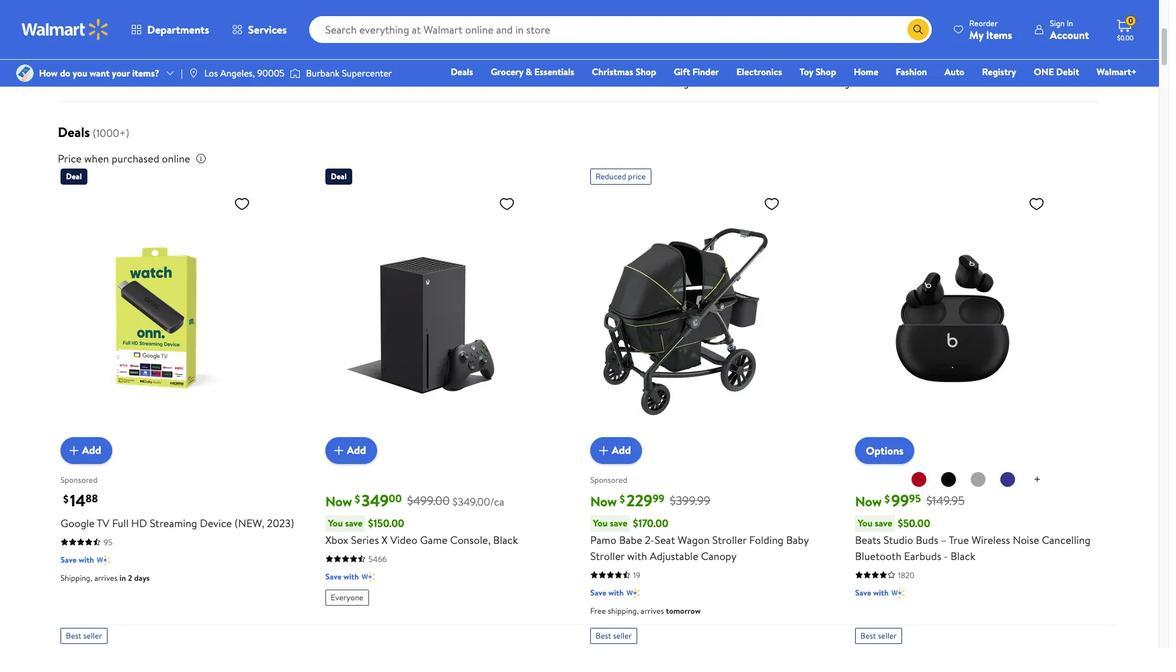 Task type: locate. For each thing, give the bounding box(es) containing it.
pamo
[[590, 533, 617, 548]]

save up free
[[590, 588, 607, 599]]

1 horizontal spatial you
[[593, 517, 608, 530]]

sign in to add to favorites list, pamo babe 2-seat wagon stroller folding baby stroller with adjustable canopy image
[[764, 195, 780, 212]]

add up the 88
[[82, 443, 101, 458]]

2 horizontal spatial add
[[612, 443, 631, 458]]

2 horizontal spatial  image
[[290, 67, 301, 80]]

save with up free
[[590, 588, 624, 599]]

1 horizontal spatial deal
[[331, 171, 347, 182]]

3 $ from the left
[[620, 492, 625, 507]]

save up everyone
[[325, 571, 342, 583]]

$ left 229
[[620, 492, 625, 507]]

add
[[82, 443, 101, 458], [347, 443, 366, 458], [612, 443, 631, 458]]

$ inside now $ 229 99 $399.99
[[620, 492, 625, 507]]

baby image
[[975, 15, 1024, 64]]

0 horizontal spatial video
[[390, 533, 418, 548]]

95 down 'tv'
[[104, 537, 112, 548]]

0 horizontal spatial deal
[[66, 171, 82, 182]]

 image
[[16, 65, 34, 82], [290, 67, 301, 80], [188, 68, 199, 79]]

you for 349
[[328, 517, 343, 530]]

& inside food & beverages
[[846, 67, 853, 80]]

next slide for chipmodulewithimages list image
[[1056, 37, 1088, 69]]

google
[[61, 516, 95, 531]]

buds
[[916, 533, 939, 548]]

229
[[627, 489, 653, 512]]

0 vertical spatial black
[[493, 533, 518, 548]]

fashion link
[[399, 15, 469, 81], [890, 65, 933, 79]]

you up the xbox on the left bottom of the page
[[328, 517, 343, 530]]

want
[[90, 67, 110, 80]]

save up series
[[345, 517, 363, 530]]

you save $170.00 pamo babe 2-seat wagon stroller folding baby stroller with adjustable canopy
[[590, 517, 809, 564]]

when
[[84, 151, 109, 166]]

99 inside now $ 229 99 $399.99
[[653, 492, 665, 506]]

seller
[[83, 631, 102, 642], [613, 631, 632, 642], [878, 631, 897, 642]]

1 horizontal spatial  image
[[188, 68, 199, 79]]

0 vertical spatial video
[[489, 67, 513, 80]]

1 horizontal spatial now
[[590, 493, 617, 511]]

now for 229
[[590, 493, 617, 511]]

1 $ from the left
[[63, 492, 69, 507]]

registry
[[982, 65, 1017, 79]]

google tv full hd streaming device (new, 2023)
[[61, 516, 294, 531]]

add up 229
[[612, 443, 631, 458]]

add to cart image for $399.99
[[596, 443, 612, 459]]

arrives right shipping,
[[641, 606, 664, 617]]

save with down bluetooth
[[855, 588, 889, 599]]

1 horizontal spatial walmart plus image
[[627, 587, 640, 600]]

2 you from the left
[[593, 517, 608, 530]]

1 horizontal spatial seller
[[613, 631, 632, 642]]

gift
[[674, 65, 690, 79]]

$349.00/ca
[[453, 495, 505, 509]]

$ inside now $ 349 00 $499.00 $349.00/ca
[[355, 492, 360, 507]]

deals up price
[[58, 123, 90, 141]]

+ button
[[1023, 470, 1052, 491]]

00
[[389, 492, 402, 506]]

1 vertical spatial 95
[[104, 537, 112, 548]]

add button up 349 at the bottom left
[[325, 438, 377, 464]]

0 horizontal spatial deals
[[58, 123, 90, 141]]

console,
[[450, 533, 491, 548]]

2 $ from the left
[[355, 492, 360, 507]]

save with up shipping,
[[61, 555, 94, 566]]

deal
[[66, 171, 82, 182], [331, 171, 347, 182]]

my
[[970, 27, 984, 42]]

0 horizontal spatial you
[[328, 517, 343, 530]]

 image left how
[[16, 65, 34, 82]]

with
[[627, 549, 647, 564], [79, 555, 94, 566], [344, 571, 359, 583], [609, 588, 624, 599], [874, 588, 889, 599]]

seasonal decor link
[[561, 15, 631, 81]]

floor
[[737, 67, 758, 80]]

fashion down fashion image
[[419, 67, 450, 80]]

1 vertical spatial arrives
[[641, 606, 664, 617]]

1 now from the left
[[325, 493, 352, 511]]

save up babe
[[610, 517, 628, 530]]

hd
[[131, 516, 147, 531]]

2 horizontal spatial deals
[[451, 65, 473, 79]]

$ left 349 at the bottom left
[[355, 492, 360, 507]]

1 vertical spatial video
[[390, 533, 418, 548]]

 image right toys
[[290, 67, 301, 80]]

decor
[[603, 67, 626, 80]]

2 add to cart image from the left
[[596, 443, 612, 459]]

1 horizontal spatial sponsored
[[590, 475, 627, 486]]

1 horizontal spatial 95
[[909, 492, 921, 506]]

adjustable
[[650, 549, 699, 564]]

google tv full hd streaming device (new, 2023) image
[[61, 190, 256, 454]]

3 add button from the left
[[590, 438, 642, 464]]

1 horizontal spatial add
[[347, 443, 366, 458]]

now inside now $ 99 95 $149.95
[[855, 493, 882, 511]]

1 shop from the left
[[636, 65, 656, 79]]

baby right the "folding"
[[786, 533, 809, 548]]

0 horizontal spatial black
[[493, 533, 518, 548]]

0 horizontal spatial sponsored
[[61, 475, 97, 486]]

4 $ from the left
[[885, 492, 890, 507]]

patio & garden link
[[884, 15, 954, 81]]

0 horizontal spatial stroller
[[590, 549, 625, 564]]

1 deal from the left
[[66, 171, 82, 182]]

0 horizontal spatial 99
[[653, 492, 665, 506]]

& inside kitchen & dining
[[690, 67, 696, 80]]

2 horizontal spatial save
[[875, 517, 893, 530]]

0 horizontal spatial add button
[[61, 438, 112, 464]]

0 horizontal spatial best
[[66, 631, 81, 642]]

black
[[493, 533, 518, 548], [951, 549, 976, 564]]

1 vertical spatial baby
[[786, 533, 809, 548]]

services
[[248, 22, 287, 37]]

$0.00
[[1118, 33, 1134, 42]]

2 add from the left
[[347, 443, 366, 458]]

3 now from the left
[[855, 493, 882, 511]]

$ up studio
[[885, 492, 890, 507]]

add up 349 at the bottom left
[[347, 443, 366, 458]]

1 best from the left
[[66, 631, 81, 642]]

shop for toy shop
[[816, 65, 837, 79]]

deals right want
[[112, 67, 134, 80]]

home right burbank
[[341, 67, 366, 80]]

walmart plus image
[[97, 554, 110, 567], [627, 587, 640, 600], [892, 587, 905, 600]]

99 up $50.00
[[892, 489, 909, 512]]

save
[[345, 517, 363, 530], [610, 517, 628, 530], [875, 517, 893, 530]]

black right console,
[[493, 533, 518, 548]]

stroller up "canopy" on the bottom right of the page
[[712, 533, 747, 548]]

patio
[[889, 67, 910, 80]]

walmart plus image
[[362, 571, 375, 584]]

0 horizontal spatial seller
[[83, 631, 102, 642]]

 image right |
[[188, 68, 199, 79]]

deals inside "link"
[[112, 67, 134, 80]]

now left 349 at the bottom left
[[325, 493, 352, 511]]

items
[[986, 27, 1013, 42]]

home right food
[[854, 65, 879, 79]]

baby down baby image
[[989, 67, 1009, 80]]

0 horizontal spatial  image
[[16, 65, 34, 82]]

add to cart image
[[66, 443, 82, 459], [596, 443, 612, 459]]

1 horizontal spatial shop
[[816, 65, 837, 79]]

add button up 229
[[590, 438, 642, 464]]

-
[[944, 549, 948, 564]]

kitchen & dining
[[657, 67, 696, 90]]

Walmart Site-Wide search field
[[309, 16, 932, 43]]

arrives left in at the left of the page
[[94, 573, 118, 584]]

tomorrow
[[666, 606, 701, 617]]

1 horizontal spatial add button
[[325, 438, 377, 464]]

gift finder link
[[668, 65, 725, 79]]

2 save from the left
[[610, 517, 628, 530]]

$ inside now $ 99 95 $149.95
[[885, 492, 890, 507]]

beats studio buds – true wireless noise cancelling bluetooth earbuds - black image
[[855, 190, 1050, 454]]

2 deal from the left
[[331, 171, 347, 182]]

0 horizontal spatial add
[[82, 443, 101, 458]]

walmart plus image down 19
[[627, 587, 640, 600]]

2 now from the left
[[590, 493, 617, 511]]

walmart+ link
[[1091, 65, 1143, 79]]

& for garden
[[912, 67, 918, 80]]

now up beats
[[855, 493, 882, 511]]

save inside you save $150.00 xbox series x video game console, black
[[345, 517, 363, 530]]

2 horizontal spatial best seller
[[861, 631, 897, 642]]

$149.95
[[927, 493, 965, 510]]

0 horizontal spatial fashion link
[[399, 15, 469, 81]]

1 horizontal spatial baby
[[989, 67, 1009, 80]]

now inside now $ 229 99 $399.99
[[590, 493, 617, 511]]

2 horizontal spatial now
[[855, 493, 882, 511]]

kitchen and dining image
[[652, 15, 701, 64]]

kitchen
[[657, 67, 688, 80]]

& for dining
[[690, 67, 696, 80]]

now left 229
[[590, 493, 617, 511]]

1 sponsored from the left
[[61, 475, 97, 486]]

save with for 99
[[855, 588, 889, 599]]

games
[[515, 67, 541, 80]]

1 add from the left
[[82, 443, 101, 458]]

save inside you save $50.00 beats studio buds – true wireless noise cancelling bluetooth earbuds - black
[[875, 517, 893, 530]]

2 horizontal spatial best
[[861, 631, 876, 642]]

349
[[362, 489, 389, 512]]

sign in to add to favorites list, google tv full hd streaming device (new, 2023) image
[[234, 195, 250, 212]]

seat
[[655, 533, 675, 548]]

you inside you save $150.00 xbox series x video game console, black
[[328, 517, 343, 530]]

save inside you save $170.00 pamo babe 2-seat wagon stroller folding baby stroller with adjustable canopy
[[610, 517, 628, 530]]

fashion
[[896, 65, 927, 79], [419, 67, 450, 80]]

legal information image
[[196, 153, 206, 164]]

1 add button from the left
[[61, 438, 112, 464]]

0 horizontal spatial 95
[[104, 537, 112, 548]]

1 save from the left
[[345, 517, 363, 530]]

services button
[[221, 13, 298, 46]]

home
[[854, 65, 879, 79], [341, 67, 366, 80]]

99 up $170.00
[[653, 492, 665, 506]]

1 horizontal spatial add to cart image
[[596, 443, 612, 459]]

1 horizontal spatial video
[[489, 67, 513, 80]]

tech image
[[168, 15, 217, 64]]

reorder my items
[[970, 17, 1013, 42]]

floorcare image
[[733, 15, 781, 64]]

3 save from the left
[[875, 517, 893, 530]]

0 horizontal spatial save
[[345, 517, 363, 530]]

burbank supercenter
[[306, 67, 392, 80]]

$ left 14
[[63, 492, 69, 507]]

0 horizontal spatial arrives
[[94, 573, 118, 584]]

save for 229
[[610, 517, 628, 530]]

–
[[941, 533, 947, 548]]

sponsored up 14
[[61, 475, 97, 486]]

1 vertical spatial black
[[951, 549, 976, 564]]

baby inside you save $170.00 pamo babe 2-seat wagon stroller folding baby stroller with adjustable canopy
[[786, 533, 809, 548]]

& for beverages
[[846, 67, 853, 80]]

you up pamo
[[593, 517, 608, 530]]

walmart plus image up shipping, arrives in 2 days
[[97, 554, 110, 567]]

now $ 349 00 $499.00 $349.00/ca
[[325, 489, 505, 512]]

save for 349
[[345, 517, 363, 530]]

2 horizontal spatial add button
[[590, 438, 642, 464]]

save with up everyone
[[325, 571, 359, 583]]

2 seller from the left
[[613, 631, 632, 642]]

christmas shop
[[592, 65, 656, 79]]

video games link
[[480, 15, 550, 81]]

2 horizontal spatial walmart plus image
[[892, 587, 905, 600]]

1820
[[898, 570, 915, 581]]

1 you from the left
[[328, 517, 343, 530]]

walmart plus image down the 1820
[[892, 587, 905, 600]]

deals down fashion image
[[451, 65, 473, 79]]

save with for 349
[[325, 571, 359, 583]]

$ for 349
[[355, 492, 360, 507]]

1 horizontal spatial deals
[[112, 67, 134, 80]]

you up beats
[[858, 517, 873, 530]]

save for 99
[[855, 588, 872, 599]]

$
[[63, 492, 69, 507], [355, 492, 360, 507], [620, 492, 625, 507], [885, 492, 890, 507]]

add button up the 88
[[61, 438, 112, 464]]

with for 349
[[344, 571, 359, 583]]

garden
[[920, 67, 949, 80]]

95 down beats red image
[[909, 492, 921, 506]]

wagon
[[678, 533, 710, 548]]

stroller down pamo
[[590, 549, 625, 564]]

now inside now $ 349 00 $499.00 $349.00/ca
[[325, 493, 352, 511]]

save with for 229
[[590, 588, 624, 599]]

0 horizontal spatial now
[[325, 493, 352, 511]]

with for 99
[[874, 588, 889, 599]]

1 horizontal spatial save
[[610, 517, 628, 530]]

sponsored for 14
[[61, 475, 97, 486]]

1 add to cart image from the left
[[66, 443, 82, 459]]

$ for 99
[[885, 492, 890, 507]]

2 add button from the left
[[325, 438, 377, 464]]

you for 229
[[593, 517, 608, 530]]

1 horizontal spatial home
[[854, 65, 879, 79]]

black down true in the right of the page
[[951, 549, 976, 564]]

0 horizontal spatial add to cart image
[[66, 443, 82, 459]]

finder
[[693, 65, 719, 79]]

2 shop from the left
[[816, 65, 837, 79]]

save down bluetooth
[[855, 588, 872, 599]]

2 sponsored from the left
[[590, 475, 627, 486]]

0 vertical spatial arrives
[[94, 573, 118, 584]]

with inside you save $170.00 pamo babe 2-seat wagon stroller folding baby stroller with adjustable canopy
[[627, 549, 647, 564]]

flash deals
[[89, 67, 134, 80]]

0 vertical spatial baby
[[989, 67, 1009, 80]]

2 horizontal spatial seller
[[878, 631, 897, 642]]

1 horizontal spatial best seller
[[596, 631, 632, 642]]

kitchen & dining link
[[642, 15, 712, 91]]

& inside sports & outdoors
[[1091, 67, 1098, 80]]

fashion down patio & garden image
[[896, 65, 927, 79]]

video inside you save $150.00 xbox series x video game console, black
[[390, 533, 418, 548]]

options
[[866, 444, 904, 458]]

video right "x"
[[390, 533, 418, 548]]

0 horizontal spatial best seller
[[66, 631, 102, 642]]

baby
[[989, 67, 1009, 80], [786, 533, 809, 548]]

0 vertical spatial stroller
[[712, 533, 747, 548]]

seasonal decor image
[[572, 15, 620, 64]]

save for 229
[[590, 588, 607, 599]]

grocery & essentials
[[491, 65, 575, 79]]

now $ 99 95 $149.95
[[855, 489, 965, 512]]

1 horizontal spatial best
[[596, 631, 611, 642]]

|
[[181, 67, 183, 80]]

2 horizontal spatial you
[[858, 517, 873, 530]]

sign in to add to favorites list, beats studio buds – true wireless noise cancelling bluetooth earbuds - black image
[[1029, 195, 1045, 212]]

burbank
[[306, 67, 340, 80]]

90005
[[257, 67, 285, 80]]

christmas shop link
[[586, 65, 663, 79]]

2
[[128, 573, 132, 584]]

add for 88
[[82, 443, 101, 458]]

0 horizontal spatial home
[[341, 67, 366, 80]]

stroller
[[712, 533, 747, 548], [590, 549, 625, 564]]

bluetooth
[[855, 549, 902, 564]]

3 you from the left
[[858, 517, 873, 530]]

$150.00
[[368, 517, 405, 531]]

sign in to add to favorites list, xbox series x video game console, black image
[[499, 195, 515, 212]]

video left games
[[489, 67, 513, 80]]

1 horizontal spatial black
[[951, 549, 976, 564]]

0 horizontal spatial baby
[[786, 533, 809, 548]]

0 horizontal spatial shop
[[636, 65, 656, 79]]

save up studio
[[875, 517, 893, 530]]

2 best from the left
[[596, 631, 611, 642]]

walmart plus image for 99
[[892, 587, 905, 600]]

you inside you save $170.00 pamo babe 2-seat wagon stroller folding baby stroller with adjustable canopy
[[593, 517, 608, 530]]

food
[[823, 67, 844, 80]]

0 vertical spatial 95
[[909, 492, 921, 506]]

grocery
[[491, 65, 524, 79]]

sponsored up 229
[[590, 475, 627, 486]]

you
[[328, 517, 343, 530], [593, 517, 608, 530], [858, 517, 873, 530]]



Task type: vqa. For each thing, say whether or not it's contained in the screenshot.
the bottommost by
no



Task type: describe. For each thing, give the bounding box(es) containing it.
Search search field
[[309, 16, 932, 43]]

floor care link
[[722, 15, 792, 81]]

 image for how
[[16, 65, 34, 82]]

1 best seller from the left
[[66, 631, 102, 642]]

price
[[58, 151, 82, 166]]

sign in account
[[1050, 17, 1089, 42]]

walmart plus image for 229
[[627, 587, 640, 600]]

outdoors
[[1062, 76, 1099, 90]]

with for 229
[[609, 588, 624, 599]]

patio & garden
[[889, 67, 949, 80]]

 image for burbank
[[290, 67, 301, 80]]

add button for $
[[325, 438, 377, 464]]

walmart image
[[22, 19, 109, 40]]

options link
[[855, 438, 915, 464]]

1 seller from the left
[[83, 631, 102, 642]]

price
[[628, 171, 646, 182]]

full
[[112, 516, 129, 531]]

3 best from the left
[[861, 631, 876, 642]]

reorder
[[970, 17, 998, 29]]

sports & outdoors link
[[1045, 15, 1115, 91]]

you
[[73, 67, 87, 80]]

 image for los
[[188, 68, 199, 79]]

electronics
[[737, 65, 782, 79]]

toy shop
[[800, 65, 837, 79]]

now for 349
[[325, 493, 352, 511]]

save up shipping,
[[61, 555, 77, 566]]

3 add from the left
[[612, 443, 631, 458]]

1 horizontal spatial stroller
[[712, 533, 747, 548]]

patio & garden image
[[894, 15, 943, 64]]

deals for deals
[[451, 65, 473, 79]]

19
[[634, 570, 641, 581]]

supercenter
[[342, 67, 392, 80]]

account
[[1050, 27, 1089, 42]]

how do you want your items?
[[39, 67, 159, 80]]

2023)
[[267, 516, 294, 531]]

items?
[[132, 67, 159, 80]]

auto link
[[939, 65, 971, 79]]

how
[[39, 67, 58, 80]]

deals (1000+)
[[58, 123, 129, 141]]

noise
[[1013, 533, 1040, 548]]

free
[[590, 606, 606, 617]]

angeles,
[[220, 67, 255, 80]]

everyone
[[331, 592, 364, 604]]

flash deals image
[[87, 15, 136, 64]]

1 horizontal spatial fashion
[[896, 65, 927, 79]]

pamo babe 2-seat wagon stroller folding baby stroller with adjustable canopy image
[[590, 190, 785, 454]]

electronics link
[[731, 65, 788, 79]]

sports & outdoors
[[1062, 67, 1099, 90]]

add to cart image for 14
[[66, 443, 82, 459]]

95 inside now $ 99 95 $149.95
[[909, 492, 921, 506]]

x
[[382, 533, 388, 548]]

xbox series x video game console, black image
[[325, 190, 521, 454]]

auto
[[945, 65, 965, 79]]

true
[[949, 533, 969, 548]]

food & beverages
[[817, 67, 859, 90]]

shop for christmas shop
[[636, 65, 656, 79]]

video games image
[[491, 15, 539, 64]]

$50.00
[[898, 517, 931, 531]]

days
[[134, 573, 150, 584]]

$ inside $ 14 88
[[63, 492, 69, 507]]

5466
[[369, 554, 387, 565]]

tech
[[183, 67, 202, 80]]

seasonal decor
[[565, 67, 626, 80]]

free shipping, arrives tomorrow
[[590, 606, 701, 617]]

online
[[162, 151, 190, 166]]

deals for deals (1000+)
[[58, 123, 90, 141]]

add for 349
[[347, 443, 366, 458]]

beverages
[[817, 76, 859, 90]]

black inside you save $50.00 beats studio buds – true wireless noise cancelling bluetooth earbuds - black
[[951, 549, 976, 564]]

2 best seller from the left
[[596, 631, 632, 642]]

& for essentials
[[526, 65, 532, 79]]

beats
[[855, 533, 881, 548]]

ocean blue image
[[1000, 472, 1016, 488]]

sports
[[1063, 67, 1089, 80]]

dining
[[664, 76, 689, 90]]

+
[[1034, 472, 1041, 488]]

earbuds
[[904, 549, 942, 564]]

$ 14 88
[[63, 489, 98, 512]]

you inside you save $50.00 beats studio buds – true wireless noise cancelling bluetooth earbuds - black
[[858, 517, 873, 530]]

toys image
[[249, 15, 297, 64]]

& for outdoors
[[1091, 67, 1098, 80]]

tech link
[[157, 15, 227, 81]]

canopy
[[701, 549, 737, 564]]

departments button
[[120, 13, 221, 46]]

tv
[[97, 516, 110, 531]]

xbox
[[325, 533, 348, 548]]

beats red image
[[911, 472, 927, 488]]

deal for $
[[331, 171, 347, 182]]

88
[[86, 492, 98, 506]]

you save $50.00 beats studio buds – true wireless noise cancelling bluetooth earbuds - black
[[855, 517, 1091, 564]]

1 horizontal spatial fashion link
[[890, 65, 933, 79]]

0 horizontal spatial home link
[[319, 15, 389, 81]]

black image
[[941, 472, 957, 488]]

do
[[60, 67, 70, 80]]

0 horizontal spatial fashion
[[419, 67, 450, 80]]

your
[[112, 67, 130, 80]]

sponsored for $399.99
[[590, 475, 627, 486]]

$399.99
[[670, 493, 711, 510]]

1 horizontal spatial 99
[[892, 489, 909, 512]]

video inside "video games" link
[[489, 67, 513, 80]]

home image
[[330, 15, 378, 64]]

0 horizontal spatial walmart plus image
[[97, 554, 110, 567]]

1 horizontal spatial arrives
[[641, 606, 664, 617]]

departments
[[147, 22, 209, 37]]

in
[[119, 573, 126, 584]]

$ for 229
[[620, 492, 625, 507]]

moon gray image
[[970, 472, 986, 488]]

grocery & essentials link
[[485, 65, 581, 79]]

toys link
[[238, 15, 308, 81]]

christmas
[[592, 65, 634, 79]]

sports & outdoors image
[[1056, 15, 1104, 64]]

now for 99
[[855, 493, 882, 511]]

flash deals link
[[77, 15, 147, 81]]

toy
[[800, 65, 814, 79]]

shipping, arrives in 2 days
[[61, 573, 150, 584]]

series
[[351, 533, 379, 548]]

seasonal
[[565, 67, 601, 80]]

reduced
[[596, 171, 626, 182]]

black inside you save $150.00 xbox series x video game console, black
[[493, 533, 518, 548]]

1 horizontal spatial home link
[[848, 65, 885, 79]]

3 best seller from the left
[[861, 631, 897, 642]]

search icon image
[[913, 24, 924, 35]]

deal for 14
[[66, 171, 82, 182]]

0 $0.00
[[1118, 15, 1134, 42]]

studio
[[884, 533, 914, 548]]

add button for 14
[[61, 438, 112, 464]]

1 vertical spatial stroller
[[590, 549, 625, 564]]

save for 349
[[325, 571, 342, 583]]

3 seller from the left
[[878, 631, 897, 642]]

food & beverages image
[[814, 15, 862, 64]]

baby link
[[964, 15, 1034, 81]]

purchased
[[112, 151, 159, 166]]

fashion image
[[410, 15, 459, 64]]

los
[[204, 67, 218, 80]]

care
[[760, 67, 778, 80]]

add to cart image
[[331, 443, 347, 459]]



